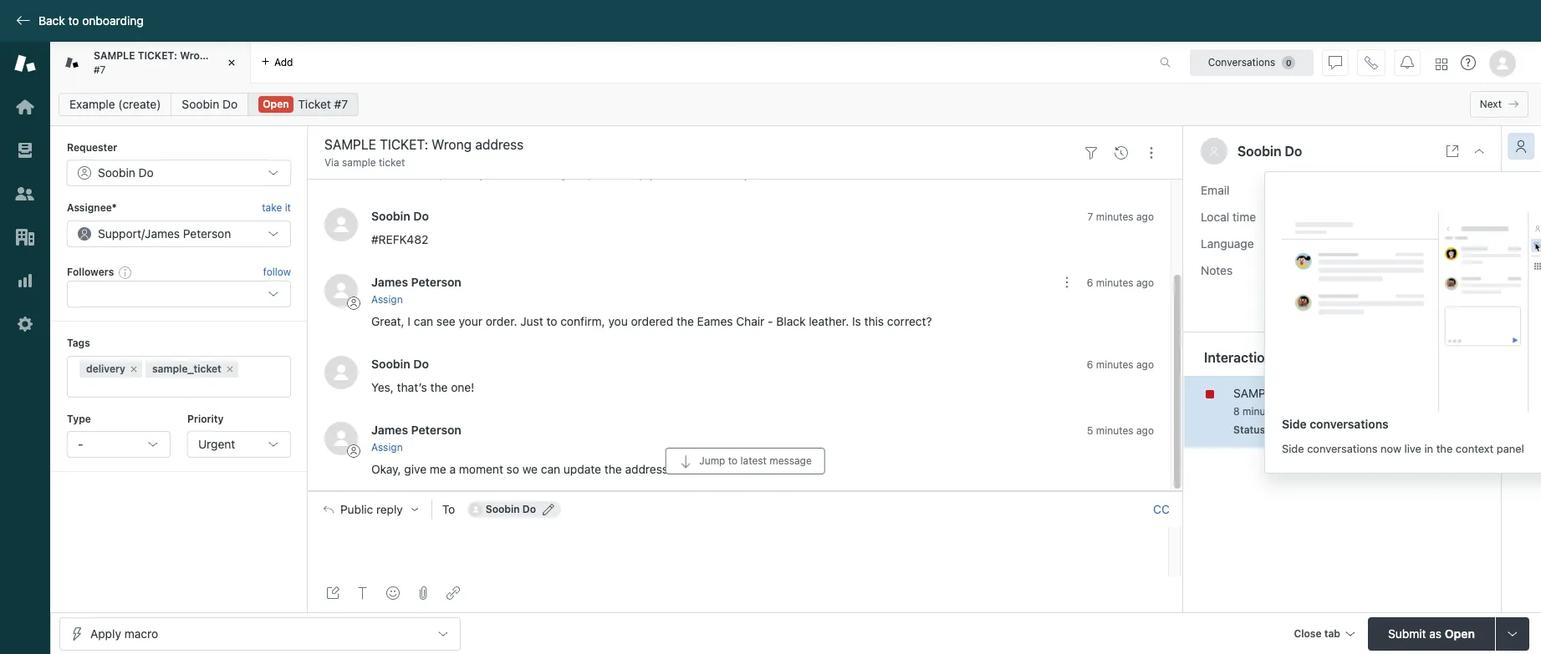 Task type: vqa. For each thing, say whether or not it's contained in the screenshot.
left SAMPLE
yes



Task type: locate. For each thing, give the bounding box(es) containing it.
0 vertical spatial i
[[594, 166, 597, 180]]

requester
[[67, 141, 117, 154]]

peterson up me
[[411, 423, 462, 437]]

remove image
[[129, 364, 139, 374], [225, 364, 235, 374]]

conversations for side conversations now live in the context panel
[[1307, 442, 1378, 455]]

- down type
[[78, 437, 83, 452]]

address inside sample ticket: wrong address 8 minutes ago status open
[[1368, 386, 1411, 400]]

see
[[436, 314, 456, 329]]

you
[[479, 166, 499, 180], [649, 166, 669, 180], [744, 166, 764, 180], [608, 314, 628, 329]]

#7 inside sample ticket: wrong address #7
[[94, 63, 106, 76]]

1 vertical spatial side
[[1282, 442, 1304, 455]]

0 vertical spatial to
[[68, 13, 79, 28]]

your
[[459, 314, 483, 329]]

2 james peterson assign from the top
[[371, 423, 462, 454]]

soobin do link
[[171, 93, 249, 116], [371, 209, 429, 223], [371, 357, 429, 371]]

secondary element
[[50, 88, 1541, 121]]

address for sample ticket: wrong address #7
[[215, 49, 254, 62]]

followers element
[[67, 281, 291, 308]]

open inside sample ticket: wrong address 8 minutes ago status open
[[1268, 424, 1294, 436]]

0 vertical spatial -
[[768, 314, 773, 329]]

6 for 6 minutes ago text box
[[1087, 359, 1093, 371]]

do down close image
[[222, 97, 238, 111]]

type
[[67, 413, 91, 425]]

you left have
[[744, 166, 764, 180]]

assign up great,
[[371, 294, 403, 306]]

fri,
[[1280, 210, 1297, 224]]

8 minutes ago text field
[[1234, 405, 1301, 418]]

minutes
[[1096, 210, 1134, 223], [1096, 277, 1134, 289], [1096, 359, 1134, 371], [1243, 405, 1280, 418], [1096, 425, 1134, 437]]

info on adding followers image
[[119, 266, 132, 279]]

assign button for great, i can see your order. just to confirm, you ordered the
[[371, 293, 403, 308]]

sample ticket: wrong address 8 minutes ago status open
[[1234, 386, 1411, 436]]

to inside button
[[728, 455, 738, 467]]

0 horizontal spatial open
[[263, 98, 289, 110]]

do up /
[[138, 166, 154, 180]]

0 vertical spatial conversations
[[1310, 417, 1389, 431]]

1 vertical spatial peterson
[[411, 275, 462, 289]]

0 vertical spatial side
[[1282, 417, 1307, 431]]

next button
[[1470, 91, 1529, 118]]

address up now
[[1368, 386, 1411, 400]]

onboarding
[[82, 13, 144, 28]]

0 vertical spatial sample
[[94, 49, 135, 62]]

1 vertical spatial 6 minutes ago
[[1087, 359, 1154, 371]]

ago up 5 minutes ago
[[1137, 359, 1154, 371]]

assign button up okay,
[[371, 441, 403, 456]]

latest
[[741, 455, 767, 467]]

view more details image
[[1446, 145, 1459, 158]]

ticket: up 8 minutes ago text box
[[1283, 386, 1326, 400]]

to right back
[[68, 13, 79, 28]]

1 horizontal spatial open
[[1268, 424, 1294, 436]]

2 side from the top
[[1282, 442, 1304, 455]]

cc
[[1153, 502, 1170, 517]]

remove image for delivery
[[129, 364, 139, 374]]

do inside requester element
[[138, 166, 154, 180]]

i right out,
[[594, 166, 597, 180]]

2 6 minutes ago from the top
[[1087, 359, 1154, 371]]

assign for great, i can see your order. just to confirm, you ordered the
[[371, 294, 403, 306]]

thank
[[446, 166, 476, 180]]

soobin inside secondary element
[[182, 97, 219, 111]]

1 vertical spatial assign
[[371, 442, 403, 454]]

ago for great, i can see your order. just to confirm, you ordered the
[[1137, 277, 1154, 289]]

minutes up 5 minutes ago text field
[[1096, 359, 1134, 371]]

1 vertical spatial ticket:
[[1283, 386, 1326, 400]]

1 horizontal spatial ticket:
[[1283, 386, 1326, 400]]

that's
[[397, 381, 427, 395]]

sample up 8 minutes ago text box
[[1234, 386, 1279, 400]]

open inside secondary element
[[263, 98, 289, 110]]

soobin do down close image
[[182, 97, 238, 111]]

close image
[[223, 54, 240, 71]]

can left see
[[414, 314, 433, 329]]

soobin right user image
[[1238, 144, 1282, 159]]

to
[[68, 13, 79, 28], [547, 314, 557, 329], [728, 455, 738, 467]]

ago right 5
[[1137, 425, 1154, 437]]

example (create)
[[69, 97, 161, 111]]

james
[[145, 226, 180, 241], [371, 275, 408, 289], [371, 423, 408, 437]]

1 james peterson assign from the top
[[371, 275, 462, 306]]

ticket: inside sample ticket: wrong address 8 minutes ago status open
[[1283, 386, 1326, 400]]

1 vertical spatial open
[[1268, 424, 1294, 436]]

6 for 6 minutes ago text field
[[1087, 277, 1093, 289]]

1 vertical spatial can
[[414, 314, 433, 329]]

2 6 from the top
[[1087, 359, 1093, 371]]

example (create) button
[[59, 93, 172, 116]]

sample inside sample ticket: wrong address #7
[[94, 49, 135, 62]]

2 avatar image from the top
[[324, 274, 358, 307]]

just
[[520, 314, 543, 329]]

soobin.do@example.com image
[[469, 503, 482, 517]]

1 assign button from the top
[[371, 293, 403, 308]]

1 assign from the top
[[371, 294, 403, 306]]

side
[[1282, 417, 1307, 431], [1282, 442, 1304, 455]]

remove image right delivery
[[129, 364, 139, 374]]

2 vertical spatial to
[[728, 455, 738, 467]]

-
[[768, 314, 773, 329], [78, 437, 83, 452]]

minutes for great, i can see your order. just to confirm, you ordered the
[[1096, 277, 1134, 289]]

message
[[770, 455, 812, 467]]

#7 right ticket
[[334, 97, 348, 111]]

1 vertical spatial address
[[1368, 386, 1411, 400]]

conversations for side conversations
[[1310, 417, 1389, 431]]

in
[[1425, 442, 1434, 455]]

0 horizontal spatial ticket:
[[138, 49, 177, 62]]

2 horizontal spatial to
[[728, 455, 738, 467]]

1 6 minutes ago from the top
[[1087, 277, 1154, 289]]

2 vertical spatial peterson
[[411, 423, 462, 437]]

- right chair
[[768, 314, 773, 329]]

i
[[594, 166, 597, 180], [408, 314, 411, 329]]

tabs tab list
[[50, 42, 1142, 84]]

you left with
[[649, 166, 669, 180]]

ticket:
[[138, 49, 177, 62], [1283, 386, 1326, 400]]

states)
[[1365, 236, 1404, 251]]

jump to latest message
[[699, 455, 812, 467]]

open left ticket
[[263, 98, 289, 110]]

1 horizontal spatial #7
[[334, 97, 348, 111]]

avatar image right it
[[324, 208, 358, 241]]

remove image right sample_ticket
[[225, 364, 235, 374]]

1 avatar image from the top
[[324, 208, 358, 241]]

conversationlabel log
[[308, 112, 1183, 492]]

do
[[222, 97, 238, 111], [1285, 144, 1303, 159], [138, 166, 154, 180], [726, 166, 741, 180], [413, 209, 429, 223], [413, 357, 429, 371], [523, 503, 536, 516]]

open down 8 minutes ago text box
[[1268, 424, 1294, 436]]

peterson up see
[[411, 275, 462, 289]]

wrong left close image
[[180, 49, 212, 62]]

james up great,
[[371, 275, 408, 289]]

2 remove image from the left
[[225, 364, 235, 374]]

0 vertical spatial open
[[263, 98, 289, 110]]

peterson inside 'assignee*' 'element'
[[183, 226, 231, 241]]

side right status
[[1282, 417, 1307, 431]]

local
[[1201, 210, 1230, 224]]

1 vertical spatial james peterson assign
[[371, 423, 462, 454]]

one!
[[451, 381, 475, 395]]

help
[[623, 166, 646, 180]]

soobin down requester
[[98, 166, 135, 180]]

soobin
[[182, 97, 219, 111], [1238, 144, 1282, 159], [98, 166, 135, 180], [371, 209, 410, 223], [371, 357, 410, 371], [486, 503, 520, 516]]

6 minutes ago right additional actions image
[[1087, 277, 1154, 289]]

side down 8 minutes ago text box
[[1282, 442, 1304, 455]]

tags
[[67, 337, 90, 350]]

avatar image up public
[[324, 422, 358, 456]]

1 vertical spatial i
[[408, 314, 411, 329]]

0 vertical spatial 6
[[1087, 277, 1093, 289]]

ago right 8 on the bottom right of page
[[1283, 405, 1301, 418]]

do left "edit user" icon
[[523, 503, 536, 516]]

close
[[1294, 628, 1322, 640]]

side for side conversations now live in the context panel
[[1282, 442, 1304, 455]]

now
[[1381, 442, 1402, 455]]

2 vertical spatial soobin do link
[[371, 357, 429, 371]]

1 side from the top
[[1282, 417, 1307, 431]]

sample
[[94, 49, 135, 62], [1234, 386, 1279, 400]]

7 minutes ago text field
[[1088, 210, 1154, 223]]

add link (cmd k) image
[[447, 587, 460, 600]]

ago for #refk482
[[1137, 210, 1154, 223]]

wrong up side conversations
[[1329, 386, 1365, 400]]

ago for okay, give me a moment so we can update the address.
[[1137, 425, 1154, 437]]

2 horizontal spatial open
[[1445, 627, 1475, 641]]

2 james peterson link from the top
[[371, 423, 462, 437]]

the
[[795, 166, 813, 180], [677, 314, 694, 329], [430, 381, 448, 395], [1437, 442, 1453, 455], [604, 463, 622, 477]]

1 vertical spatial to
[[547, 314, 557, 329]]

peterson for great, i can see your order. just to confirm, you ordered the
[[411, 275, 462, 289]]

customers image
[[14, 183, 36, 205]]

close tab button
[[1287, 618, 1362, 654]]

requester element
[[67, 160, 291, 187]]

can right we
[[541, 463, 560, 477]]

chair
[[736, 314, 765, 329]]

next
[[1480, 98, 1502, 110]]

hello soobin, thank you for reaching out, i can help you with that. do you have the order number?
[[371, 166, 896, 180]]

1 vertical spatial james peterson link
[[371, 423, 462, 437]]

is
[[852, 314, 861, 329]]

minutes right 7
[[1096, 210, 1134, 223]]

1 james peterson link from the top
[[371, 275, 462, 289]]

tab containing sample ticket: wrong address
[[50, 42, 254, 84]]

james up okay,
[[371, 423, 408, 437]]

conversations down side conversations
[[1307, 442, 1378, 455]]

soobin do down requester
[[98, 166, 154, 180]]

1 horizontal spatial to
[[547, 314, 557, 329]]

#7 up example
[[94, 63, 106, 76]]

email
[[1201, 183, 1230, 197]]

james peterson link down #refk482
[[371, 275, 462, 289]]

soobin up #refk482
[[371, 209, 410, 223]]

0 horizontal spatial address
[[215, 49, 254, 62]]

assign button up great,
[[371, 293, 403, 308]]

1 horizontal spatial remove image
[[225, 364, 235, 374]]

take it
[[262, 202, 291, 214]]

me
[[430, 463, 446, 477]]

1 horizontal spatial sample
[[1234, 386, 1279, 400]]

1 vertical spatial wrong
[[1329, 386, 1365, 400]]

1 vertical spatial 6
[[1087, 359, 1093, 371]]

the right in
[[1437, 442, 1453, 455]]

- button
[[67, 432, 171, 458]]

2 assign from the top
[[371, 442, 403, 454]]

1 vertical spatial #7
[[334, 97, 348, 111]]

0 vertical spatial assign button
[[371, 293, 403, 308]]

to right just
[[547, 314, 557, 329]]

#7
[[94, 63, 106, 76], [334, 97, 348, 111]]

sample down onboarding
[[94, 49, 135, 62]]

0 vertical spatial peterson
[[183, 226, 231, 241]]

2 vertical spatial james
[[371, 423, 408, 437]]

0 horizontal spatial remove image
[[129, 364, 139, 374]]

james peterson assign
[[371, 275, 462, 306], [371, 423, 462, 454]]

0 vertical spatial address
[[215, 49, 254, 62]]

6
[[1087, 277, 1093, 289], [1087, 359, 1093, 371]]

open right the as
[[1445, 627, 1475, 641]]

ago inside sample ticket: wrong address 8 minutes ago status open
[[1283, 405, 1301, 418]]

6 minutes ago up 5 minutes ago text field
[[1087, 359, 1154, 371]]

soobin down sample ticket: wrong address #7
[[182, 97, 219, 111]]

address.
[[625, 463, 672, 477]]

0 vertical spatial assign
[[371, 294, 403, 306]]

fri, 09:36 cst
[[1280, 210, 1358, 224]]

get started image
[[14, 96, 36, 118]]

1 remove image from the left
[[129, 364, 139, 374]]

james peterson assign for okay, give me a moment so we can update the address.
[[371, 423, 462, 454]]

james peterson link up give
[[371, 423, 462, 437]]

(united
[[1322, 236, 1362, 251]]

james peterson link
[[371, 275, 462, 289], [371, 423, 462, 437]]

0 vertical spatial #7
[[94, 63, 106, 76]]

to right "jump"
[[728, 455, 738, 467]]

minutes right additional actions image
[[1096, 277, 1134, 289]]

support
[[98, 226, 141, 241]]

8
[[1234, 405, 1240, 418]]

0 vertical spatial james peterson link
[[371, 275, 462, 289]]

assign up okay,
[[371, 442, 403, 454]]

wrong for sample ticket: wrong address 8 minutes ago status open
[[1329, 386, 1365, 400]]

can left help
[[600, 166, 620, 180]]

assignee* element
[[67, 221, 291, 247]]

ordered
[[631, 314, 673, 329]]

customer context image
[[1515, 140, 1528, 153]]

0 vertical spatial wrong
[[180, 49, 212, 62]]

7
[[1088, 210, 1093, 223]]

close image
[[1473, 145, 1486, 158]]

soobin do link down close image
[[171, 93, 249, 116]]

conversations
[[1310, 417, 1389, 431], [1307, 442, 1378, 455]]

6 up 5
[[1087, 359, 1093, 371]]

side for side conversations
[[1282, 417, 1307, 431]]

0 vertical spatial soobin do link
[[171, 93, 249, 116]]

1 vertical spatial sample
[[1234, 386, 1279, 400]]

apply macro
[[90, 627, 158, 641]]

1 6 from the top
[[1087, 277, 1093, 289]]

address left add
[[215, 49, 254, 62]]

james peterson assign up give
[[371, 423, 462, 454]]

2 assign button from the top
[[371, 441, 403, 456]]

james peterson assign up great,
[[371, 275, 462, 306]]

wrong inside sample ticket: wrong address 8 minutes ago status open
[[1329, 386, 1365, 400]]

1 vertical spatial james
[[371, 275, 408, 289]]

james right support
[[145, 226, 180, 241]]

peterson right /
[[183, 226, 231, 241]]

0 horizontal spatial wrong
[[180, 49, 212, 62]]

english
[[1280, 236, 1319, 251]]

delivery
[[86, 363, 125, 375]]

wrong inside sample ticket: wrong address #7
[[180, 49, 212, 62]]

6 minutes ago text field
[[1087, 277, 1154, 289]]

you left ordered
[[608, 314, 628, 329]]

1 horizontal spatial address
[[1368, 386, 1411, 400]]

sample for sample ticket: wrong address #7
[[94, 49, 135, 62]]

0 vertical spatial can
[[600, 166, 620, 180]]

back to onboarding link
[[0, 13, 152, 28]]

0 horizontal spatial to
[[68, 13, 79, 28]]

1 vertical spatial soobin do link
[[371, 209, 429, 223]]

minutes up status
[[1243, 405, 1280, 418]]

as
[[1430, 627, 1442, 641]]

sample inside sample ticket: wrong address 8 minutes ago status open
[[1234, 386, 1279, 400]]

1 horizontal spatial wrong
[[1329, 386, 1365, 400]]

6 right additional actions image
[[1087, 277, 1093, 289]]

0 horizontal spatial i
[[408, 314, 411, 329]]

avatar image left yes,
[[324, 356, 358, 390]]

soobin do right soobin.do@example.com icon
[[486, 503, 536, 516]]

ago down 7 minutes ago
[[1137, 277, 1154, 289]]

address inside sample ticket: wrong address #7
[[215, 49, 254, 62]]

1 horizontal spatial -
[[768, 314, 773, 329]]

i right great,
[[408, 314, 411, 329]]

example
[[69, 97, 115, 111]]

jump to latest message button
[[666, 448, 825, 475]]

minutes right 5
[[1096, 425, 1134, 437]]

0 vertical spatial james
[[145, 226, 180, 241]]

0 horizontal spatial -
[[78, 437, 83, 452]]

1 horizontal spatial can
[[541, 463, 560, 477]]

peterson for okay, give me a moment so we can update the address.
[[411, 423, 462, 437]]

events image
[[1115, 146, 1128, 159]]

zendesk support image
[[14, 53, 36, 74]]

james for great, i can see your order. just to confirm, you ordered the
[[371, 275, 408, 289]]

ticket: up (create)
[[138, 49, 177, 62]]

tab
[[50, 42, 254, 84]]

1 vertical spatial assign button
[[371, 441, 403, 456]]

address
[[215, 49, 254, 62], [1368, 386, 1411, 400]]

conversations up now
[[1310, 417, 1389, 431]]

soobin do link up #refk482
[[371, 209, 429, 223]]

0 vertical spatial ticket:
[[138, 49, 177, 62]]

2 vertical spatial can
[[541, 463, 560, 477]]

1 horizontal spatial i
[[594, 166, 597, 180]]

avatar image right follow button
[[324, 274, 358, 307]]

0 horizontal spatial sample
[[94, 49, 135, 62]]

side conversations
[[1282, 417, 1389, 431]]

0 horizontal spatial #7
[[94, 63, 106, 76]]

zendesk image
[[0, 653, 50, 655]]

soobin do link up that's
[[371, 357, 429, 371]]

ago right 7
[[1137, 210, 1154, 223]]

remove image for sample_ticket
[[225, 364, 235, 374]]

0 vertical spatial 6 minutes ago
[[1087, 277, 1154, 289]]

avatar image
[[324, 208, 358, 241], [324, 274, 358, 307], [324, 356, 358, 390], [324, 422, 358, 456]]

cst
[[1335, 210, 1358, 224]]

0 vertical spatial james peterson assign
[[371, 275, 462, 306]]

1 vertical spatial -
[[78, 437, 83, 452]]

ticket: inside sample ticket: wrong address #7
[[138, 49, 177, 62]]

we
[[523, 463, 538, 477]]

1 vertical spatial conversations
[[1307, 442, 1378, 455]]

public
[[340, 503, 373, 517]]



Task type: describe. For each thing, give the bounding box(es) containing it.
09:36
[[1300, 210, 1332, 224]]

do up email button
[[1285, 144, 1303, 159]]

hide composer image
[[739, 485, 752, 498]]

to
[[442, 502, 455, 517]]

leather.
[[809, 314, 849, 329]]

time
[[1233, 210, 1256, 224]]

status
[[1234, 424, 1266, 436]]

priority
[[187, 413, 224, 425]]

insert emojis image
[[386, 587, 400, 600]]

followers
[[67, 266, 114, 278]]

conversations
[[1208, 56, 1276, 68]]

do up yes, that's the one!
[[413, 357, 429, 371]]

james peterson link for great, i can see your order. just to confirm, you ordered the
[[371, 275, 462, 289]]

jump
[[699, 455, 725, 467]]

soobin inside requester element
[[98, 166, 135, 180]]

admin image
[[14, 314, 36, 335]]

soobin do inside secondary element
[[182, 97, 238, 111]]

0 horizontal spatial can
[[414, 314, 433, 329]]

/
[[141, 226, 145, 241]]

Add user notes text field
[[1280, 262, 1481, 319]]

urgent
[[198, 437, 235, 452]]

5 minutes ago
[[1087, 425, 1154, 437]]

confirm,
[[561, 314, 605, 329]]

sample
[[342, 156, 376, 169]]

additional actions image
[[1060, 276, 1074, 289]]

the right update on the left of page
[[604, 463, 622, 477]]

user image
[[1209, 146, 1219, 156]]

sample_ticket
[[152, 363, 221, 375]]

order
[[816, 166, 845, 180]]

cc button
[[1153, 502, 1170, 518]]

live
[[1405, 442, 1422, 455]]

james peterson assign for great, i can see your order. just to confirm, you ordered the
[[371, 275, 462, 306]]

soobin do up that's
[[371, 357, 429, 371]]

minutes for #refk482
[[1096, 210, 1134, 223]]

6 minutes ago for 6 minutes ago text field
[[1087, 277, 1154, 289]]

the right have
[[795, 166, 813, 180]]

Subject field
[[321, 135, 1073, 155]]

to for jump
[[728, 455, 738, 467]]

back to onboarding
[[38, 13, 144, 28]]

ticket: for sample ticket: wrong address #7
[[138, 49, 177, 62]]

interactions
[[1204, 350, 1280, 365]]

user image
[[1211, 147, 1218, 156]]

displays possible ticket submission types image
[[1506, 628, 1520, 641]]

back
[[38, 13, 65, 28]]

the left one!
[[430, 381, 448, 395]]

update
[[564, 463, 601, 477]]

7 minutes ago
[[1088, 210, 1154, 223]]

4 avatar image from the top
[[324, 422, 358, 456]]

wrong for sample ticket: wrong address #7
[[180, 49, 212, 62]]

- inside conversationlabel log
[[768, 314, 773, 329]]

james inside 'assignee*' 'element'
[[145, 226, 180, 241]]

correct?
[[887, 314, 932, 329]]

ticket actions image
[[1145, 146, 1158, 159]]

notes
[[1201, 263, 1233, 277]]

add attachment image
[[416, 587, 430, 600]]

notifications image
[[1401, 56, 1414, 69]]

that.
[[698, 166, 723, 180]]

apply
[[90, 627, 121, 641]]

close tab
[[1294, 628, 1341, 640]]

it
[[285, 202, 291, 214]]

language
[[1201, 236, 1254, 251]]

#refk482
[[371, 232, 429, 246]]

public reply
[[340, 503, 403, 517]]

soobin right soobin.do@example.com icon
[[486, 503, 520, 516]]

get help image
[[1461, 55, 1476, 70]]

james peterson link for okay, give me a moment so we can update the address.
[[371, 423, 462, 437]]

out,
[[570, 166, 591, 180]]

hello
[[371, 166, 399, 180]]

do up #refk482
[[413, 209, 429, 223]]

yes,
[[371, 381, 394, 395]]

via sample ticket
[[324, 156, 405, 169]]

do right that.
[[726, 166, 741, 180]]

ticket
[[298, 97, 331, 111]]

panel
[[1497, 442, 1525, 455]]

yes, that's the one!
[[371, 381, 475, 395]]

to for back
[[68, 13, 79, 28]]

5 minutes ago text field
[[1087, 425, 1154, 437]]

soobin do right user image
[[1238, 144, 1303, 159]]

minutes inside sample ticket: wrong address 8 minutes ago status open
[[1243, 405, 1280, 418]]

black
[[776, 314, 806, 329]]

great, i can see your order. just to confirm, you ordered the eames chair - black leather. is this correct?
[[371, 314, 932, 329]]

2 vertical spatial open
[[1445, 627, 1475, 641]]

apps image
[[1515, 213, 1528, 227]]

great,
[[371, 314, 404, 329]]

follow
[[263, 266, 291, 278]]

(create)
[[118, 97, 161, 111]]

english (united states)
[[1280, 236, 1404, 251]]

urgent button
[[187, 432, 291, 458]]

to inside conversationlabel log
[[547, 314, 557, 329]]

soobin do inside requester element
[[98, 166, 154, 180]]

6 minutes ago for 6 minutes ago text box
[[1087, 359, 1154, 371]]

ticket #7
[[298, 97, 348, 111]]

reporting image
[[14, 270, 36, 292]]

local time
[[1201, 210, 1256, 224]]

the left eames
[[677, 314, 694, 329]]

support / james peterson
[[98, 226, 231, 241]]

filter image
[[1085, 146, 1098, 159]]

ticket: for sample ticket: wrong address 8 minutes ago status open
[[1283, 386, 1326, 400]]

give
[[404, 463, 427, 477]]

soobin do link for #refk482
[[371, 209, 429, 223]]

conversations button
[[1190, 49, 1314, 76]]

assign button for okay, give me a moment so we can update the address.
[[371, 441, 403, 456]]

james for okay, give me a moment so we can update the address.
[[371, 423, 408, 437]]

a
[[450, 463, 456, 477]]

draft mode image
[[326, 587, 340, 600]]

eames
[[697, 314, 733, 329]]

for
[[502, 166, 517, 180]]

do inside secondary element
[[222, 97, 238, 111]]

soobin do up #refk482
[[371, 209, 429, 223]]

zendesk products image
[[1436, 58, 1448, 70]]

have
[[767, 166, 792, 180]]

6 minutes ago text field
[[1087, 359, 1154, 371]]

soobin,
[[402, 166, 443, 180]]

public reply button
[[309, 492, 431, 528]]

with
[[672, 166, 695, 180]]

main element
[[0, 42, 50, 655]]

email button
[[1184, 177, 1501, 204]]

reaching
[[520, 166, 567, 180]]

macro
[[124, 627, 158, 641]]

soobin do link inside secondary element
[[171, 93, 249, 116]]

moment
[[459, 463, 503, 477]]

submit
[[1388, 627, 1426, 641]]

views image
[[14, 140, 36, 161]]

order.
[[486, 314, 517, 329]]

#7 inside secondary element
[[334, 97, 348, 111]]

context
[[1456, 442, 1494, 455]]

number?
[[848, 166, 896, 180]]

take
[[262, 202, 282, 214]]

3 avatar image from the top
[[324, 356, 358, 390]]

soobin do link for yes, that's the one!
[[371, 357, 429, 371]]

- inside popup button
[[78, 437, 83, 452]]

submit as open
[[1388, 627, 1475, 641]]

organizations image
[[14, 227, 36, 248]]

add button
[[251, 42, 303, 83]]

you left for
[[479, 166, 499, 180]]

soobin up yes,
[[371, 357, 410, 371]]

sample for sample ticket: wrong address 8 minutes ago status open
[[1234, 386, 1279, 400]]

format text image
[[356, 587, 370, 600]]

2 horizontal spatial can
[[600, 166, 620, 180]]

button displays agent's chat status as invisible. image
[[1329, 56, 1342, 69]]

assign for okay, give me a moment so we can update the address.
[[371, 442, 403, 454]]

ticket
[[379, 156, 405, 169]]

so
[[507, 463, 519, 477]]

edit user image
[[543, 504, 554, 516]]

address for sample ticket: wrong address 8 minutes ago status open
[[1368, 386, 1411, 400]]

minutes for okay, give me a moment so we can update the address.
[[1096, 425, 1134, 437]]



